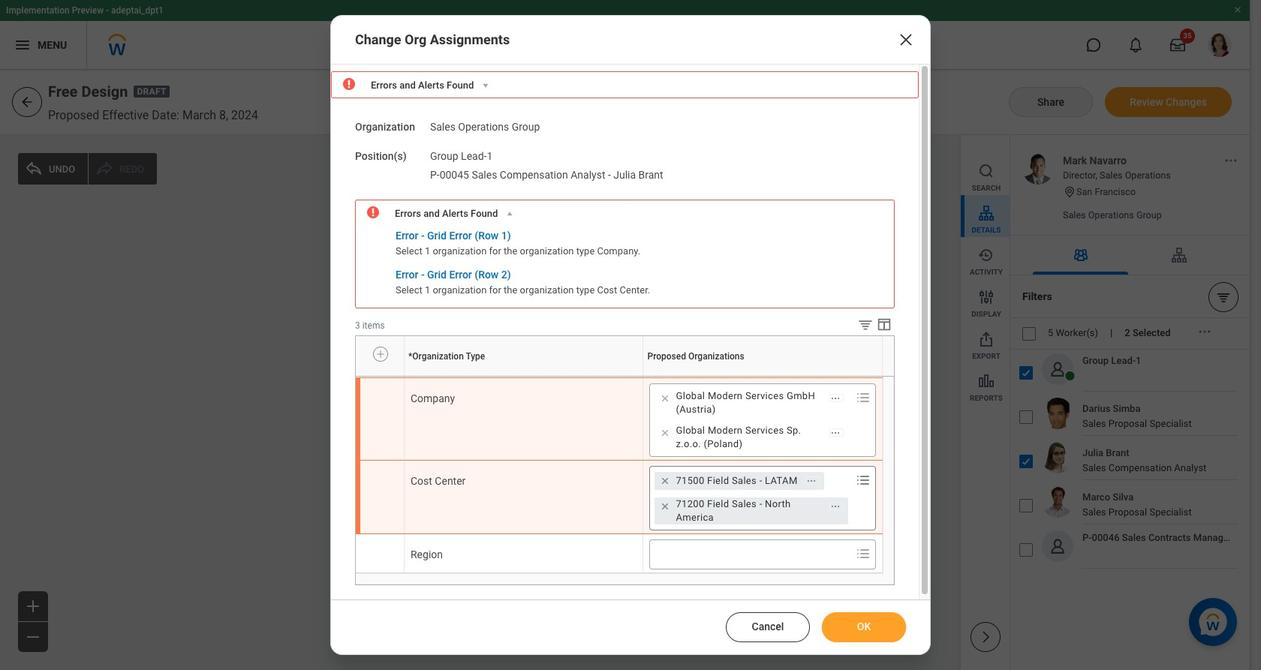 Task type: locate. For each thing, give the bounding box(es) containing it.
0 vertical spatial analyst
[[571, 169, 605, 181]]

field up the america
[[707, 498, 729, 509]]

errors
[[371, 80, 397, 91], [395, 208, 421, 219]]

0 vertical spatial organization
[[355, 121, 415, 133]]

error - grid error (row 2) select 1 organization for the organization type cost center.
[[396, 269, 650, 296]]

0 vertical spatial select
[[396, 246, 422, 257]]

0 vertical spatial the
[[504, 246, 517, 257]]

organization type proposed organizations
[[405, 376, 652, 377]]

0 horizontal spatial and
[[399, 80, 416, 91]]

x small image
[[658, 473, 673, 488]]

user image
[[1048, 359, 1068, 379], [1048, 537, 1068, 556]]

1 user image from the top
[[1048, 359, 1068, 379]]

0 vertical spatial proposal
[[1108, 418, 1147, 429]]

user image for p-00046 sales contracts manager (unfille
[[1048, 537, 1068, 556]]

0 vertical spatial type
[[466, 351, 485, 362]]

1 horizontal spatial 5
[[1048, 328, 1053, 339]]

1 proposal from the top
[[1108, 418, 1147, 429]]

services inside global modern services gmbh (austria)
[[745, 390, 784, 401]]

cost
[[597, 285, 617, 296], [411, 475, 432, 487]]

1 vertical spatial type
[[409, 376, 411, 377]]

0 vertical spatial found
[[447, 80, 474, 91]]

1 vertical spatial modern
[[708, 425, 743, 436]]

0 horizontal spatial lead-
[[461, 150, 487, 162]]

2 items selected for proposed organizations list box from the top
[[650, 469, 853, 527]]

caret up image
[[615, 250, 624, 259]]

design
[[81, 83, 128, 101]]

draft
[[137, 87, 166, 97]]

undo l image
[[25, 160, 43, 178]]

1 field from the top
[[707, 475, 729, 486]]

5 left worker(s)
[[1048, 328, 1053, 339]]

lead- down 2
[[1111, 355, 1136, 366]]

modern inside global modern services gmbh (austria)
[[708, 390, 743, 401]]

1 vertical spatial analyst
[[1174, 462, 1207, 474]]

compensation for brant
[[1108, 462, 1172, 474]]

services for gmbh
[[745, 390, 784, 401]]

grid up error - grid error (row 2) link
[[427, 230, 447, 242]]

3 row element from the top
[[356, 460, 882, 534]]

tab list
[[1010, 236, 1251, 275]]

sales operations group up group lead-1 element
[[430, 121, 540, 133]]

group up 00045
[[430, 150, 458, 162]]

group up items selected list
[[512, 121, 540, 133]]

2 vertical spatial organization
[[405, 376, 409, 377]]

1 vertical spatial sales operations group
[[1063, 209, 1162, 221]]

1 horizontal spatial compensation
[[1108, 462, 1172, 474]]

2
[[1125, 328, 1130, 339]]

items selected for proposed organizations list box containing 71500 field sales - latam
[[650, 469, 853, 527]]

toolbar
[[846, 316, 895, 336]]

location image
[[1063, 185, 1076, 199]]

change org assignments
[[355, 32, 510, 47]]

compensation up silva
[[1108, 462, 1172, 474]]

errors right exclamation icon
[[371, 80, 397, 91]]

2 (row from the top
[[475, 269, 499, 281]]

p- for 00046
[[1082, 532, 1092, 543]]

group lead-1
[[430, 150, 493, 162], [1082, 355, 1141, 366]]

1 vertical spatial errors and alerts found
[[395, 208, 498, 219]]

specialist up contracts
[[1150, 507, 1192, 518]]

0 vertical spatial brant
[[638, 169, 663, 181]]

0 vertical spatial 5
[[624, 249, 629, 260]]

type for 1)
[[576, 246, 595, 257]]

0 horizontal spatial p-
[[430, 169, 440, 181]]

specialist inside marco silva sales proposal specialist
[[1150, 507, 1192, 518]]

2 vertical spatial operations
[[1088, 209, 1134, 221]]

1 horizontal spatial organizations
[[688, 351, 744, 362]]

0 vertical spatial operations
[[458, 121, 509, 133]]

x small image
[[658, 391, 673, 406], [658, 425, 673, 440], [658, 499, 673, 514]]

cancel button
[[726, 613, 810, 643]]

0 vertical spatial type
[[576, 246, 595, 257]]

sales operations group down francisco
[[1063, 209, 1162, 221]]

prompts image
[[854, 389, 872, 407], [854, 471, 872, 489], [854, 545, 872, 563]]

details
[[972, 226, 1001, 234]]

found
[[447, 80, 474, 91], [471, 208, 498, 219]]

1 horizontal spatial sales operations group
[[1063, 209, 1162, 221]]

sales inside darius simba sales proposal specialist
[[1082, 418, 1106, 429]]

2 row element from the top
[[356, 378, 882, 460]]

1 vertical spatial select
[[396, 285, 422, 296]]

x small image left 71200
[[658, 499, 673, 514]]

1 horizontal spatial analyst
[[1174, 462, 1207, 474]]

3 x small image from the top
[[658, 499, 673, 514]]

organization up position(s)
[[355, 121, 415, 133]]

2 x small image from the top
[[658, 425, 673, 440]]

operations up francisco
[[1125, 170, 1171, 181]]

*
[[408, 351, 412, 362]]

and down org
[[399, 80, 416, 91]]

undo r image
[[95, 160, 113, 178]]

2 global from the top
[[676, 425, 705, 436]]

1 vertical spatial group lead-1
[[1082, 355, 1141, 366]]

1 prompts image from the top
[[854, 389, 872, 407]]

0 vertical spatial errors and alerts found
[[371, 80, 474, 91]]

close environment banner image
[[1233, 5, 1242, 14]]

exclamation image
[[367, 207, 378, 219]]

proposal down simba
[[1108, 418, 1147, 429]]

search
[[972, 184, 1001, 192]]

(row inside error - grid error (row 2) select 1 organization for the organization type cost center.
[[475, 269, 499, 281]]

contact card matrix manager image left caret up icon
[[604, 249, 614, 260]]

organizations down proposed organizations
[[647, 376, 652, 377]]

items
[[362, 321, 385, 331]]

00045
[[440, 169, 469, 181]]

organization up error - grid error (row 2) select 1 organization for the organization type cost center.
[[520, 246, 574, 257]]

for down 2)
[[489, 285, 501, 296]]

2 vertical spatial x small image
[[658, 499, 673, 514]]

(row inside error - grid error (row 1) select 1 organization for the organization type company.
[[475, 230, 499, 242]]

(row
[[475, 230, 499, 242], [475, 269, 499, 281]]

errors right exclamation image
[[395, 208, 421, 219]]

0 horizontal spatial julia
[[613, 169, 636, 181]]

org
[[405, 32, 426, 47]]

2 field from the top
[[707, 498, 729, 509]]

error - grid error (row 1) select 1 organization for the organization type company.
[[396, 230, 640, 257]]

found for caret down icon
[[447, 80, 474, 91]]

analyst
[[571, 169, 605, 181], [1174, 462, 1207, 474]]

1 grid from the top
[[427, 230, 447, 242]]

1 vertical spatial 5
[[1048, 328, 1053, 339]]

1 for from the top
[[489, 246, 501, 257]]

compensation inside the julia brant sales compensation analyst
[[1108, 462, 1172, 474]]

sales down location icon on the top
[[1063, 209, 1086, 221]]

organization up company
[[412, 351, 464, 362]]

user image down 5 worker(s)
[[1048, 359, 1068, 379]]

2 grid from the top
[[427, 269, 447, 281]]

type left center.
[[576, 285, 595, 296]]

for down 1)
[[489, 246, 501, 257]]

5 for 5 worker(s)
[[1048, 328, 1053, 339]]

sales operations group element
[[430, 118, 540, 133]]

global inside global modern services gmbh (austria)
[[676, 390, 705, 401]]

2 type from the top
[[576, 285, 595, 296]]

1 vertical spatial brant
[[1106, 447, 1129, 459]]

select inside error - grid error (row 2) select 1 organization for the organization type cost center.
[[396, 285, 422, 296]]

row element containing region
[[356, 534, 882, 573]]

0 horizontal spatial group lead-1
[[430, 150, 493, 162]]

items selected for proposed organizations list box for cost center
[[650, 469, 853, 527]]

compensation up caret up image on the left of the page
[[500, 169, 568, 181]]

organization down *
[[405, 376, 409, 377]]

2 the from the top
[[504, 285, 517, 296]]

global inside global modern services sp. z.o.o. (poland)
[[676, 425, 705, 436]]

services for sp.
[[745, 425, 784, 436]]

sales inside "element"
[[472, 169, 497, 181]]

select down the error - grid error (row 1) link
[[396, 246, 422, 257]]

error - grid error (row 2) link
[[396, 269, 511, 282]]

related actions image
[[654, 189, 664, 199], [830, 393, 841, 403]]

sales down navarro at top
[[1100, 170, 1123, 181]]

reports
[[970, 394, 1003, 402]]

grid down the error - grid error (row 1) link
[[427, 269, 447, 281]]

1 row element from the top
[[356, 336, 886, 377]]

2 prompts image from the top
[[854, 471, 872, 489]]

proposed
[[48, 108, 99, 122], [647, 351, 686, 362], [644, 376, 647, 377]]

field inside 71200 field sales - north america
[[707, 498, 729, 509]]

region
[[411, 548, 443, 561]]

0 vertical spatial julia
[[613, 169, 636, 181]]

items selected for proposed organizations list box
[[650, 386, 853, 454], [650, 469, 853, 527]]

0 horizontal spatial proposed
[[48, 108, 99, 122]]

operations down francisco
[[1088, 209, 1134, 221]]

3 prompts image from the top
[[854, 545, 872, 563]]

2024
[[231, 108, 258, 122]]

adeptai_dpt1
[[111, 5, 164, 16]]

proposal for darius simba
[[1108, 418, 1147, 429]]

0 horizontal spatial sales operations group
[[430, 121, 540, 133]]

0 horizontal spatial related actions image
[[654, 189, 664, 199]]

global modern services gmbh (austria), press delete to clear value. option
[[655, 389, 848, 416]]

1 vertical spatial global
[[676, 425, 705, 436]]

plus image
[[375, 347, 386, 361]]

analyst inside the julia brant sales compensation analyst
[[1174, 462, 1207, 474]]

1 vertical spatial compensation
[[1108, 462, 1172, 474]]

0 horizontal spatial type
[[409, 376, 411, 377]]

1 vertical spatial and
[[423, 208, 440, 219]]

1 horizontal spatial related actions image
[[830, 393, 841, 403]]

2 user image from the top
[[1048, 537, 1068, 556]]

select for error - grid error (row 2)
[[396, 285, 422, 296]]

sales for marco silva sales proposal specialist
[[1082, 507, 1106, 518]]

position(s)
[[355, 150, 407, 162]]

0 vertical spatial for
[[489, 246, 501, 257]]

1 down 2 selected
[[1136, 355, 1141, 366]]

group lead-1 up 00045
[[430, 150, 493, 162]]

organization down '0'
[[520, 285, 574, 296]]

1 vertical spatial proposal
[[1108, 507, 1147, 518]]

proposal down silva
[[1108, 507, 1147, 518]]

type inside error - grid error (row 2) select 1 organization for the organization type cost center.
[[576, 285, 595, 296]]

sales inside the julia brant sales compensation analyst
[[1082, 462, 1106, 474]]

type inside row element
[[466, 351, 485, 362]]

compensation inside "element"
[[500, 169, 568, 181]]

1 vertical spatial field
[[707, 498, 729, 509]]

2 select from the top
[[396, 285, 422, 296]]

row element
[[356, 336, 886, 377], [356, 378, 882, 460], [356, 460, 882, 534], [356, 534, 882, 573]]

0 vertical spatial grid
[[427, 230, 447, 242]]

the inside error - grid error (row 1) select 1 organization for the organization type company.
[[504, 246, 517, 257]]

date:
[[152, 108, 179, 122]]

0 vertical spatial prompts image
[[854, 389, 872, 407]]

related actions image for 71500 field sales - latam
[[806, 476, 816, 486]]

analyst inside "element"
[[571, 169, 605, 181]]

1 modern from the top
[[708, 390, 743, 401]]

71500
[[676, 475, 705, 486]]

proposed organizations
[[647, 351, 744, 362]]

grid inside error - grid error (row 1) select 1 organization for the organization type company.
[[427, 230, 447, 242]]

the down 2)
[[504, 285, 517, 296]]

0 vertical spatial compensation
[[500, 169, 568, 181]]

notifications large image
[[1128, 38, 1143, 53]]

lead- up 00045
[[461, 150, 487, 162]]

services inside global modern services sp. z.o.o. (poland)
[[745, 425, 784, 436]]

cost left center
[[411, 475, 432, 487]]

sales right the 00046
[[1122, 532, 1146, 543]]

and up the error - grid error (row 1) link
[[423, 208, 440, 219]]

2 vertical spatial prompts image
[[854, 545, 872, 563]]

0 horizontal spatial analyst
[[571, 169, 605, 181]]

sales right 00045
[[472, 169, 497, 181]]

1 vertical spatial for
[[489, 285, 501, 296]]

0 vertical spatial alerts
[[418, 80, 444, 91]]

arrow left image
[[20, 95, 35, 110]]

1 services from the top
[[745, 390, 784, 401]]

0 vertical spatial sales operations group
[[430, 121, 540, 133]]

1 down the error - grid error (row 1) link
[[425, 246, 430, 257]]

modern up (austria)
[[708, 390, 743, 401]]

sales for p-00045 sales compensation analyst - julia brant
[[472, 169, 497, 181]]

71500 field sales - latam element
[[676, 474, 798, 488]]

0 vertical spatial (row
[[475, 230, 499, 242]]

grid for error - grid error (row 2)
[[427, 269, 447, 281]]

0 horizontal spatial cost
[[411, 475, 432, 487]]

sales inside marco silva sales proposal specialist
[[1082, 507, 1106, 518]]

sales for p-00046 sales contracts manager (unfille
[[1122, 532, 1146, 543]]

(row left 2)
[[475, 269, 499, 281]]

brant
[[638, 169, 663, 181], [1106, 447, 1129, 459]]

0 vertical spatial errors
[[371, 80, 397, 91]]

0 horizontal spatial 5
[[624, 249, 629, 260]]

proposal inside marco silva sales proposal specialist
[[1108, 507, 1147, 518]]

0 vertical spatial cost
[[597, 285, 617, 296]]

1 vertical spatial errors
[[395, 208, 421, 219]]

items selected for proposed organizations list box for company
[[650, 386, 853, 454]]

1 specialist from the top
[[1150, 418, 1192, 429]]

organization down error - grid error (row 2) link
[[433, 285, 487, 296]]

type down *
[[409, 376, 411, 377]]

(row for 2)
[[475, 269, 499, 281]]

-
[[106, 5, 109, 16], [608, 169, 611, 181], [421, 230, 424, 242], [421, 269, 424, 281], [759, 475, 762, 486], [759, 498, 762, 509]]

group lead-1 down |
[[1082, 355, 1141, 366]]

type for 2)
[[576, 285, 595, 296]]

sales up 'marco'
[[1082, 462, 1106, 474]]

operations inside change org assignments dialog
[[458, 121, 509, 133]]

related actions image inside 71200 field sales - north america, press delete to clear value. option
[[830, 501, 841, 512]]

1 vertical spatial type
[[576, 285, 595, 296]]

2 modern from the top
[[708, 425, 743, 436]]

sales for julia brant sales compensation analyst
[[1082, 462, 1106, 474]]

related actions image for 71200 field sales - north america
[[830, 501, 841, 512]]

- inside error - grid error (row 1) select 1 organization for the organization type company.
[[421, 230, 424, 242]]

items selected for proposed organizations list box containing global modern services gmbh (austria)
[[650, 386, 853, 454]]

lead-
[[461, 150, 487, 162], [1111, 355, 1136, 366]]

type inside error - grid error (row 1) select 1 organization for the organization type company.
[[576, 246, 595, 257]]

selected
[[1133, 328, 1171, 339]]

1 horizontal spatial proposed
[[644, 376, 647, 377]]

global modern services sp. z.o.o. (poland)
[[676, 425, 801, 449]]

sales up 71200 field sales - north america element
[[732, 475, 757, 486]]

group
[[512, 121, 540, 133], [430, 150, 458, 162], [1136, 209, 1162, 221], [1082, 355, 1109, 366]]

free design
[[48, 83, 128, 101]]

specialist up the julia brant sales compensation analyst
[[1150, 418, 1192, 429]]

2 horizontal spatial proposed
[[647, 351, 686, 362]]

the
[[504, 246, 517, 257], [504, 285, 517, 296]]

0 horizontal spatial brant
[[638, 169, 663, 181]]

grid inside error - grid error (row 2) select 1 organization for the organization type cost center.
[[427, 269, 447, 281]]

x small image left z.o.o.
[[658, 425, 673, 440]]

group lead-1 inside items selected list
[[430, 150, 493, 162]]

sales operations group
[[430, 121, 540, 133], [1063, 209, 1162, 221]]

x small image inside 'global modern services gmbh (austria), press delete to clear value.' option
[[658, 391, 673, 406]]

1 vertical spatial operations
[[1125, 170, 1171, 181]]

1 horizontal spatial lead-
[[1111, 355, 1136, 366]]

2 proposal from the top
[[1108, 507, 1147, 518]]

p- down group lead-1 element
[[430, 169, 440, 181]]

menu
[[961, 135, 1010, 405]]

modern inside global modern services sp. z.o.o. (poland)
[[708, 425, 743, 436]]

julia
[[613, 169, 636, 181], [1082, 447, 1104, 459]]

proposal
[[1108, 418, 1147, 429], [1108, 507, 1147, 518]]

type up organization type proposed organizations
[[466, 351, 485, 362]]

(austria)
[[676, 404, 716, 415]]

and for exclamation image
[[423, 208, 440, 219]]

field
[[707, 475, 729, 486], [707, 498, 729, 509]]

0 vertical spatial items selected for proposed organizations list box
[[650, 386, 853, 454]]

p- inside "element"
[[430, 169, 440, 181]]

1 vertical spatial p-
[[1082, 532, 1092, 543]]

global up (austria)
[[676, 390, 705, 401]]

5 up center.
[[624, 249, 629, 260]]

alerts
[[418, 80, 444, 91], [442, 208, 468, 219]]

p- for 00045
[[430, 169, 440, 181]]

1 (row from the top
[[475, 230, 499, 242]]

1 vertical spatial proposed
[[647, 351, 686, 362]]

0 vertical spatial related actions image
[[654, 189, 664, 199]]

0 horizontal spatial contact card matrix manager image
[[604, 249, 614, 260]]

for inside error - grid error (row 2) select 1 organization for the organization type cost center.
[[489, 285, 501, 296]]

organization
[[433, 246, 487, 257], [520, 246, 574, 257], [433, 285, 487, 296], [520, 285, 574, 296]]

filter image
[[1216, 289, 1231, 304]]

found left caret down icon
[[447, 80, 474, 91]]

1 vertical spatial lead-
[[1111, 355, 1136, 366]]

x small image for 71200 field sales - north america
[[658, 499, 673, 514]]

error
[[396, 230, 418, 242], [449, 230, 472, 242], [396, 269, 418, 281], [449, 269, 472, 281]]

related actions image inside global modern services sp. z.o.o. (poland), press delete to clear value. option
[[830, 428, 841, 438]]

0 vertical spatial p-
[[430, 169, 440, 181]]

1 vertical spatial alerts
[[442, 208, 468, 219]]

alerts for caret up image on the left of the page
[[442, 208, 468, 219]]

1 x small image from the top
[[658, 391, 673, 406]]

menu containing search
[[961, 135, 1010, 405]]

1 down error - grid error (row 2) link
[[425, 285, 430, 296]]

sales down 'marco'
[[1082, 507, 1106, 518]]

marco silva sales proposal specialist
[[1082, 492, 1192, 518]]

sales for 71200 field sales - north america
[[732, 498, 757, 509]]

1 horizontal spatial p-
[[1082, 532, 1092, 543]]

the for 2)
[[504, 285, 517, 296]]

p-
[[430, 169, 440, 181], [1082, 532, 1092, 543]]

2 services from the top
[[745, 425, 784, 436]]

1
[[487, 150, 493, 162], [425, 246, 430, 257], [425, 285, 430, 296], [1136, 355, 1141, 366]]

0 vertical spatial x small image
[[658, 391, 673, 406]]

global modern services gmbh (austria) element
[[676, 389, 822, 416]]

1 vertical spatial prompts image
[[854, 471, 872, 489]]

services left sp.
[[745, 425, 784, 436]]

for for 1)
[[489, 246, 501, 257]]

0 vertical spatial user image
[[1048, 359, 1068, 379]]

sales inside mark navarro director, sales operations
[[1100, 170, 1123, 181]]

row element containing company
[[356, 378, 882, 460]]

alerts down search image
[[418, 80, 444, 91]]

plus image
[[24, 598, 42, 616]]

x small image inside global modern services sp. z.o.o. (poland), press delete to clear value. option
[[658, 425, 673, 440]]

1 items selected for proposed organizations list box from the top
[[650, 386, 853, 454]]

p- down 'marco'
[[1082, 532, 1092, 543]]

8,
[[219, 108, 228, 122]]

operations up group lead-1 element
[[458, 121, 509, 133]]

sales down darius
[[1082, 418, 1106, 429]]

1 down sales operations group element at the top left of the page
[[487, 150, 493, 162]]

for inside error - grid error (row 1) select 1 organization for the organization type company.
[[489, 246, 501, 257]]

mark navarro director, sales operations
[[1063, 155, 1171, 181]]

0 horizontal spatial compensation
[[500, 169, 568, 181]]

errors and alerts found up the error - grid error (row 1) link
[[395, 208, 498, 219]]

inbox large image
[[1170, 38, 1185, 53]]

1 horizontal spatial org chart image
[[1170, 246, 1188, 264]]

1 horizontal spatial type
[[466, 351, 485, 362]]

1 vertical spatial specialist
[[1150, 507, 1192, 518]]

brant inside the julia brant sales compensation analyst
[[1106, 447, 1129, 459]]

1 vertical spatial julia
[[1082, 447, 1104, 459]]

0 vertical spatial modern
[[708, 390, 743, 401]]

1 vertical spatial services
[[745, 425, 784, 436]]

caret down image
[[481, 80, 491, 91]]

1 horizontal spatial julia
[[1082, 447, 1104, 459]]

user image left the 00046
[[1048, 537, 1068, 556]]

analyst for julia brant sales compensation analyst
[[1174, 462, 1207, 474]]

2 specialist from the top
[[1150, 507, 1192, 518]]

(row left 1)
[[475, 230, 499, 242]]

services left gmbh
[[745, 390, 784, 401]]

the down 1)
[[504, 246, 517, 257]]

1 vertical spatial organizations
[[647, 376, 652, 377]]

global up z.o.o.
[[676, 425, 705, 436]]

sales for 71500 field sales - latam
[[732, 475, 757, 486]]

1 horizontal spatial cost
[[597, 285, 617, 296]]

organization
[[355, 121, 415, 133], [412, 351, 464, 362], [405, 376, 409, 377]]

san
[[1076, 186, 1092, 197]]

|
[[1110, 328, 1113, 339]]

field right 71500
[[707, 475, 729, 486]]

company.
[[597, 246, 640, 257]]

undo
[[49, 163, 75, 175]]

0 vertical spatial organizations
[[688, 351, 744, 362]]

2 for from the top
[[489, 285, 501, 296]]

4 row element from the top
[[356, 534, 882, 573]]

select
[[396, 246, 422, 257], [396, 285, 422, 296]]

brant inside "element"
[[638, 169, 663, 181]]

contact card matrix manager image down san
[[1072, 246, 1090, 264]]

0 vertical spatial services
[[745, 390, 784, 401]]

1 global from the top
[[676, 390, 705, 401]]

san francisco
[[1076, 186, 1136, 197]]

field inside 71500 field sales - latam element
[[707, 475, 729, 486]]

errors and alerts found down org
[[371, 80, 474, 91]]

modern
[[708, 390, 743, 401], [708, 425, 743, 436]]

cost left center.
[[597, 285, 617, 296]]

services
[[745, 390, 784, 401], [745, 425, 784, 436]]

alerts up the error - grid error (row 1) link
[[442, 208, 468, 219]]

1 vertical spatial (row
[[475, 269, 499, 281]]

found left caret up image on the left of the page
[[471, 208, 498, 219]]

x small image left (austria)
[[658, 391, 673, 406]]

related actions image
[[1224, 153, 1239, 168], [1197, 325, 1212, 340], [830, 428, 841, 438], [806, 476, 816, 486], [830, 501, 841, 512]]

1 vertical spatial grid
[[427, 269, 447, 281]]

group down mark navarro director, sales operations
[[1136, 209, 1162, 221]]

x small image inside 71200 field sales - north america, press delete to clear value. option
[[658, 499, 673, 514]]

org chart image
[[1170, 246, 1188, 264], [537, 249, 547, 260]]

1 vertical spatial user image
[[1048, 537, 1068, 556]]

sales inside 71200 field sales - north america
[[732, 498, 757, 509]]

0 vertical spatial group lead-1
[[430, 150, 493, 162]]

select inside error - grid error (row 1) select 1 organization for the organization type company.
[[396, 246, 422, 257]]

global for z.o.o.
[[676, 425, 705, 436]]

specialist for marco silva sales proposal specialist
[[1150, 507, 1192, 518]]

the inside error - grid error (row 2) select 1 organization for the organization type cost center.
[[504, 285, 517, 296]]

1 type from the top
[[576, 246, 595, 257]]

1 the from the top
[[504, 246, 517, 257]]

contact card matrix manager image
[[1072, 246, 1090, 264], [604, 249, 614, 260]]

sales down 71500 field sales - latam, press delete to clear value. option
[[732, 498, 757, 509]]

specialist inside darius simba sales proposal specialist
[[1150, 418, 1192, 429]]

proposal inside darius simba sales proposal specialist
[[1108, 418, 1147, 429]]

select down error - grid error (row 2) link
[[396, 285, 422, 296]]

modern up (poland)
[[708, 425, 743, 436]]

organizations up global modern services gmbh (austria)
[[688, 351, 744, 362]]

proposed for proposed organizations
[[647, 351, 686, 362]]

global
[[676, 390, 705, 401], [676, 425, 705, 436]]

type left company.
[[576, 246, 595, 257]]

1 select from the top
[[396, 246, 422, 257]]

cancel
[[752, 621, 784, 633]]



Task type: describe. For each thing, give the bounding box(es) containing it.
field for 71200
[[707, 498, 729, 509]]

redo
[[119, 163, 144, 175]]

francisco
[[1095, 186, 1136, 197]]

organization for organization type proposed organizations
[[405, 376, 409, 377]]

00046
[[1092, 532, 1120, 543]]

and for exclamation icon
[[399, 80, 416, 91]]

2 vertical spatial proposed
[[644, 376, 647, 377]]

sp.
[[787, 425, 801, 436]]

export
[[972, 352, 1000, 360]]

display
[[971, 310, 1001, 318]]

1 horizontal spatial contact card matrix manager image
[[1072, 246, 1090, 264]]

assignments
[[430, 32, 510, 47]]

search image
[[441, 36, 459, 54]]

silva
[[1113, 492, 1134, 503]]

0
[[549, 249, 554, 260]]

(unfille
[[1235, 532, 1261, 543]]

prompts image for cost center
[[854, 471, 872, 489]]

group down worker(s)
[[1082, 355, 1109, 366]]

exclamation image
[[343, 79, 354, 90]]

p-00046 sales contracts manager (unfille
[[1082, 532, 1261, 543]]

caret up image
[[505, 209, 515, 219]]

group inside sales operations group element
[[512, 121, 540, 133]]

0 horizontal spatial org chart image
[[537, 249, 547, 260]]

71200
[[676, 498, 705, 509]]

director,
[[1063, 170, 1097, 181]]

proposed effective date: march 8, 2024
[[48, 108, 258, 122]]

change org assignments dialog
[[330, 15, 931, 655]]

march
[[182, 108, 216, 122]]

north
[[765, 498, 791, 509]]

free
[[48, 83, 78, 101]]

center
[[435, 475, 466, 487]]

operations inside mark navarro director, sales operations
[[1125, 170, 1171, 181]]

z.o.o.
[[676, 438, 701, 449]]

p-00045 sales compensation analyst - julia brant element
[[430, 166, 663, 181]]

error - grid error (row 1) link
[[396, 230, 511, 243]]

3 items
[[355, 321, 385, 331]]

proposed organizations button
[[644, 376, 652, 377]]

modern for z.o.o.
[[708, 425, 743, 436]]

1 horizontal spatial group lead-1
[[1082, 355, 1141, 366]]

cost center
[[411, 475, 466, 487]]

implementation
[[6, 5, 70, 16]]

preview
[[72, 5, 104, 16]]

prompts image for company
[[854, 389, 872, 407]]

71500 field sales - latam
[[676, 475, 798, 486]]

errors for exclamation icon
[[371, 80, 397, 91]]

implementation preview -   adeptai_dpt1 banner
[[0, 0, 1250, 69]]

changes
[[1166, 96, 1207, 108]]

redo button
[[89, 153, 157, 185]]

errors for exclamation image
[[395, 208, 421, 219]]

ok button
[[822, 613, 906, 643]]

errors and alerts found for caret down icon
[[371, 80, 474, 91]]

errors and alerts found for caret up image on the left of the page
[[395, 208, 498, 219]]

simba
[[1113, 403, 1141, 414]]

2)
[[501, 269, 511, 281]]

select to filter grid data image
[[857, 317, 874, 333]]

darius
[[1082, 403, 1110, 414]]

julia inside p-00045 sales compensation analyst - julia brant "element"
[[613, 169, 636, 181]]

specialist for darius simba sales proposal specialist
[[1150, 418, 1192, 429]]

change
[[355, 32, 401, 47]]

1 vertical spatial cost
[[411, 475, 432, 487]]

row element containing cost center
[[356, 460, 882, 534]]

0 horizontal spatial organizations
[[647, 376, 652, 377]]

lead- inside items selected list
[[461, 150, 487, 162]]

- inside "element"
[[608, 169, 611, 181]]

share
[[1037, 96, 1064, 108]]

compensation for 00045
[[500, 169, 568, 181]]

global for (austria)
[[676, 390, 705, 401]]

row element containing *
[[356, 336, 886, 377]]

cost inside error - grid error (row 2) select 1 organization for the organization type cost center.
[[597, 285, 617, 296]]

manager
[[1193, 532, 1232, 543]]

review changes button
[[1105, 87, 1232, 117]]

1 inside items selected list
[[487, 150, 493, 162]]

71200 field sales - north america element
[[676, 497, 822, 524]]

minus image
[[24, 628, 42, 646]]

alerts for caret down icon
[[418, 80, 444, 91]]

click to view/edit grid preferences image
[[876, 316, 893, 333]]

- inside 71200 field sales - north america
[[759, 498, 762, 509]]

effective
[[102, 108, 149, 122]]

1 vertical spatial related actions image
[[830, 393, 841, 403]]

navarro
[[1090, 155, 1127, 167]]

profile logan mcneil element
[[1199, 29, 1241, 62]]

1 inside error - grid error (row 1) select 1 organization for the organization type company.
[[425, 246, 430, 257]]

proposed for proposed effective date: march 8, 2024
[[48, 108, 99, 122]]

implementation preview -   adeptai_dpt1
[[6, 5, 164, 16]]

review
[[1130, 96, 1163, 108]]

analyst for p-00045 sales compensation analyst - julia brant
[[571, 169, 605, 181]]

mark
[[1063, 155, 1087, 167]]

71500 field sales - latam, press delete to clear value. option
[[655, 472, 824, 490]]

found for caret up image on the left of the page
[[471, 208, 498, 219]]

sales up group lead-1 element
[[430, 121, 456, 133]]

the for 1)
[[504, 246, 517, 257]]

* organization type
[[408, 351, 485, 362]]

- inside error - grid error (row 2) select 1 organization for the organization type cost center.
[[421, 269, 424, 281]]

related actions image for global modern services sp. z.o.o. (poland)
[[830, 428, 841, 438]]

items selected list
[[430, 147, 687, 182]]

group lead-1 element
[[430, 147, 493, 162]]

chevron right image
[[978, 630, 993, 645]]

2 selected
[[1125, 328, 1171, 339]]

contracts
[[1148, 532, 1191, 543]]

center.
[[620, 285, 650, 296]]

x small image for global modern services sp. z.o.o. (poland)
[[658, 425, 673, 440]]

global modern services sp. z.o.o. (poland), press delete to clear value. option
[[655, 424, 848, 451]]

proposal for marco silva
[[1108, 507, 1147, 518]]

julia inside the julia brant sales compensation analyst
[[1082, 447, 1104, 459]]

julia brant sales compensation analyst
[[1082, 447, 1207, 474]]

1 vertical spatial organization
[[412, 351, 464, 362]]

select for error - grid error (row 1)
[[396, 246, 422, 257]]

organization type button
[[405, 376, 411, 377]]

share button
[[1009, 87, 1093, 117]]

field for 71500
[[707, 475, 729, 486]]

modern for (austria)
[[708, 390, 743, 401]]

sales operations group inside change org assignments dialog
[[430, 121, 540, 133]]

toolbar inside change org assignments dialog
[[846, 316, 895, 336]]

company
[[411, 392, 455, 404]]

grid for error - grid error (row 1)
[[427, 230, 447, 242]]

group inside group lead-1 element
[[430, 150, 458, 162]]

global modern services gmbh (austria)
[[676, 390, 815, 415]]

user image for group lead-1
[[1048, 359, 1068, 379]]

america
[[676, 512, 714, 523]]

marco
[[1082, 492, 1110, 503]]

71200 field sales - north america, press delete to clear value. option
[[655, 497, 848, 524]]

3
[[355, 321, 360, 331]]

darius simba sales proposal specialist
[[1082, 403, 1192, 429]]

- inside banner
[[106, 5, 109, 16]]

Proposed Organizations field
[[650, 541, 850, 568]]

x image
[[897, 31, 915, 49]]

organization for organization
[[355, 121, 415, 133]]

sales for darius simba sales proposal specialist
[[1082, 418, 1106, 429]]

(poland)
[[704, 438, 743, 449]]

x small image for global modern services gmbh (austria)
[[658, 391, 673, 406]]

5 for 5
[[624, 249, 629, 260]]

71200 field sales - north america
[[676, 498, 791, 523]]

gmbh
[[787, 390, 815, 401]]

latam
[[765, 475, 798, 486]]

activity
[[970, 268, 1003, 276]]

5 worker(s)
[[1048, 328, 1098, 339]]

for for 2)
[[489, 285, 501, 296]]

global modern services sp. z.o.o. (poland) element
[[676, 424, 822, 451]]

(row for 1)
[[475, 230, 499, 242]]

undo button
[[18, 153, 88, 185]]

review changes
[[1130, 96, 1207, 108]]

1)
[[501, 230, 511, 242]]

filters
[[1022, 291, 1052, 303]]

ok
[[857, 621, 871, 633]]

worker(s)
[[1056, 328, 1098, 339]]

organization down the error - grid error (row 1) link
[[433, 246, 487, 257]]

1 inside error - grid error (row 2) select 1 organization for the organization type cost center.
[[425, 285, 430, 296]]

p-00045 sales compensation analyst - julia brant
[[430, 169, 663, 181]]



Task type: vqa. For each thing, say whether or not it's contained in the screenshot.


